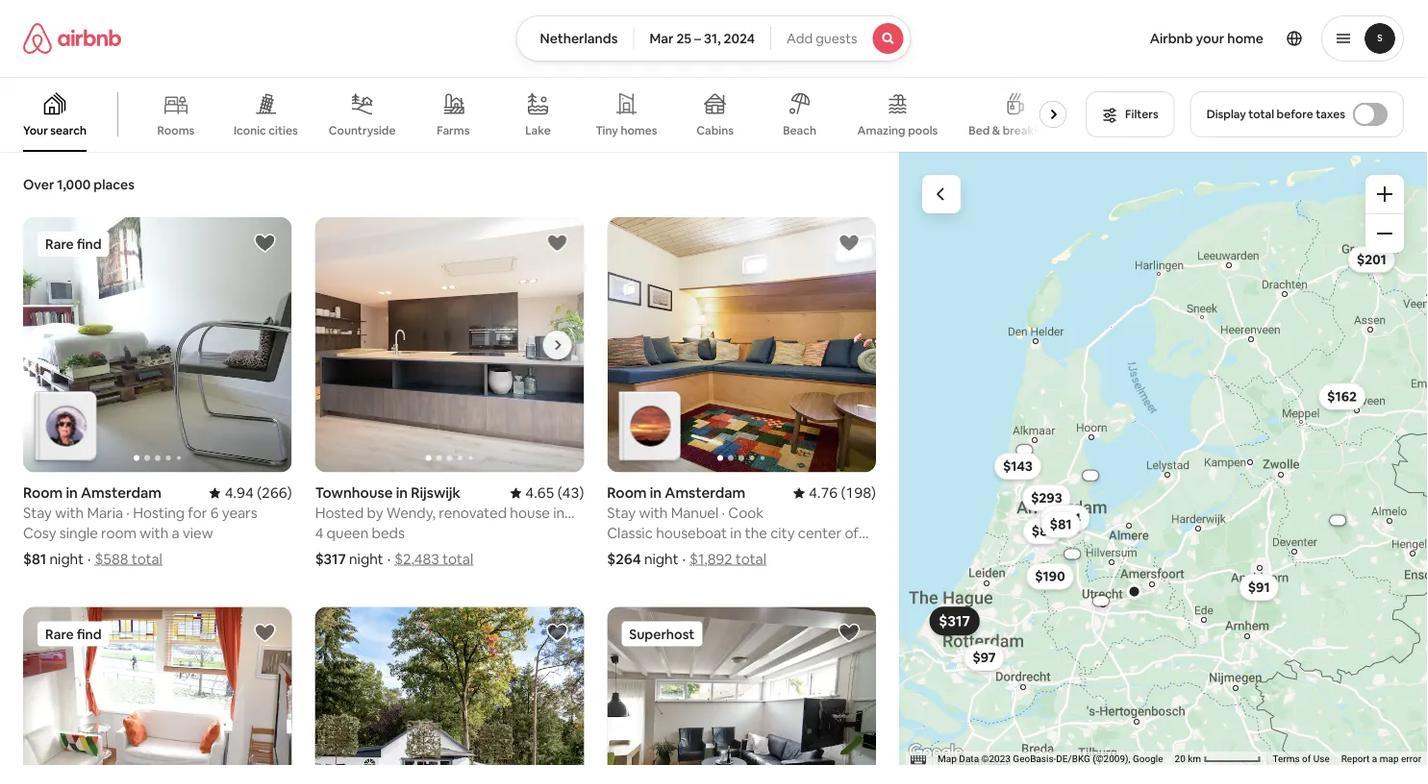 Task type: vqa. For each thing, say whether or not it's contained in the screenshot.
listing image 3
no



Task type: describe. For each thing, give the bounding box(es) containing it.
· left $1,892
[[682, 550, 686, 569]]

$162 button
[[1319, 383, 1366, 410]]

townhouse in rijswijk
[[315, 484, 461, 503]]

pools
[[908, 123, 938, 138]]

tiny
[[596, 123, 618, 138]]

$81 for $81
[[1050, 516, 1072, 533]]

terms
[[1273, 754, 1300, 765]]

homes
[[621, 123, 657, 138]]

cities
[[269, 123, 298, 138]]

$97 button
[[964, 644, 1004, 671]]

total inside 4 queen beds $317 night · $2,483 total
[[442, 550, 473, 569]]

$143 button
[[994, 453, 1041, 480]]

tiny homes
[[596, 123, 657, 138]]

amsterdam for maria
[[81, 484, 162, 503]]

6
[[210, 504, 219, 523]]

km
[[1188, 754, 1201, 765]]

display
[[1207, 107, 1246, 122]]

add to wishlist: townhouse in rijswijk image
[[546, 232, 569, 255]]

$190
[[1035, 568, 1065, 585]]

$2,483 total button
[[394, 550, 473, 569]]

room in amsterdam stay with manuel · cook
[[607, 484, 764, 523]]

amazing
[[857, 123, 906, 138]]

places
[[94, 176, 135, 193]]

none search field containing netherlands
[[516, 15, 911, 62]]

$293
[[1031, 489, 1062, 507]]

your
[[23, 123, 48, 138]]

cabins
[[696, 123, 734, 138]]

$81 $412
[[1032, 510, 1075, 540]]

for
[[188, 504, 207, 523]]

· inside 4 queen beds $317 night · $2,483 total
[[387, 550, 391, 569]]

amsterdam for manuel
[[665, 484, 746, 503]]

geobasis-
[[1013, 754, 1056, 765]]

20 km
[[1175, 754, 1203, 765]]

(©2009),
[[1093, 754, 1130, 765]]

add to wishlist: room in amsterdam image
[[838, 232, 861, 255]]

room in amsterdam stay with maria · hosting for 6 years cosy single room with a view $81 night · $588 total
[[23, 484, 257, 569]]

in for room in amsterdam stay with manuel · cook
[[650, 484, 662, 503]]

mar 25 – 31, 2024 button
[[633, 15, 771, 62]]

–
[[694, 30, 701, 47]]

a inside room in amsterdam stay with maria · hosting for 6 years cosy single room with a view $81 night · $588 total
[[172, 524, 180, 543]]

$1,892 total button
[[690, 550, 766, 569]]

20 km button
[[1169, 752, 1267, 765]]

netherlands button
[[516, 15, 634, 62]]

(43)
[[558, 484, 584, 503]]

$162
[[1327, 388, 1357, 405]]

map data ©2023 geobasis-de/bkg (©2009), google
[[938, 754, 1163, 765]]

with for maria
[[55, 504, 84, 523]]

room
[[101, 524, 137, 543]]

total inside room in amsterdam stay with maria · hosting for 6 years cosy single room with a view $81 night · $588 total
[[131, 550, 162, 569]]

4.94 (266)
[[225, 484, 292, 503]]

map
[[1380, 754, 1399, 765]]

hosting
[[133, 504, 185, 523]]

$143
[[1003, 458, 1033, 475]]

add to wishlist: room in amsterdam image
[[254, 232, 277, 255]]

townhouse
[[315, 484, 393, 503]]

before
[[1277, 107, 1313, 122]]

(266)
[[257, 484, 292, 503]]

filters button
[[1086, 91, 1175, 138]]

filters
[[1125, 107, 1158, 122]]

search
[[50, 123, 87, 138]]

netherlands
[[540, 30, 618, 47]]

cosy
[[23, 524, 56, 543]]

google
[[1133, 754, 1163, 765]]

beach
[[783, 123, 816, 138]]

report a map error link
[[1341, 754, 1421, 765]]

iconic cities
[[234, 123, 298, 138]]

$91 button
[[1239, 574, 1279, 601]]

4.94 out of 5 average rating,  266 reviews image
[[209, 484, 292, 503]]

$264 night · $1,892 total
[[607, 550, 766, 569]]

profile element
[[934, 0, 1404, 77]]

4
[[315, 524, 323, 543]]

add guests
[[787, 30, 857, 47]]

amazing pools
[[857, 123, 938, 138]]

$588 total button
[[95, 550, 162, 569]]

over 1,000 places
[[23, 176, 135, 193]]

&
[[992, 123, 1000, 138]]

$190 button
[[1026, 563, 1074, 590]]

$201 button
[[1348, 246, 1395, 273]]

stay for stay with manuel
[[607, 504, 636, 523]]

$293 button
[[1022, 485, 1071, 512]]

mar
[[649, 30, 674, 47]]

night inside 4 queen beds $317 night · $2,483 total
[[349, 550, 383, 569]]

in for room in amsterdam stay with maria · hosting for 6 years cosy single room with a view $81 night · $588 total
[[66, 484, 78, 503]]



Task type: locate. For each thing, give the bounding box(es) containing it.
$81 inside $81 $412
[[1032, 523, 1054, 540]]

$201
[[1357, 251, 1386, 268]]

stay inside room in amsterdam stay with manuel · cook
[[607, 504, 636, 523]]

room inside room in amsterdam stay with maria · hosting for 6 years cosy single room with a view $81 night · $588 total
[[23, 484, 63, 503]]

2024
[[724, 30, 755, 47]]

display total before taxes button
[[1190, 91, 1404, 138]]

2 horizontal spatial night
[[644, 550, 678, 569]]

amsterdam up maria
[[81, 484, 162, 503]]

2 night from the left
[[349, 550, 383, 569]]

· left cook on the right bottom of the page
[[722, 504, 725, 523]]

$81 button
[[1041, 511, 1080, 538], [1023, 518, 1062, 545]]

view
[[183, 524, 213, 543]]

$317 button
[[929, 607, 980, 636]]

0 horizontal spatial in
[[66, 484, 78, 503]]

3 in from the left
[[650, 484, 662, 503]]

total inside button
[[1249, 107, 1274, 122]]

error
[[1401, 754, 1421, 765]]

breakfasts
[[1003, 123, 1061, 138]]

0 horizontal spatial $317
[[315, 550, 346, 569]]

google image
[[904, 740, 967, 765]]

4.76 out of 5 average rating,  198 reviews image
[[793, 484, 876, 503]]

1 room from the left
[[23, 484, 63, 503]]

stay up cosy
[[23, 504, 52, 523]]

$91
[[1248, 579, 1270, 596]]

guests
[[816, 30, 857, 47]]

4.76
[[809, 484, 838, 503]]

· up room
[[126, 504, 130, 523]]

4.65
[[525, 484, 554, 503]]

$264 down the $293
[[1049, 510, 1081, 527]]

2 room from the left
[[607, 484, 647, 503]]

manuel
[[671, 504, 719, 523]]

with up single at the bottom
[[55, 504, 84, 523]]

1 horizontal spatial with
[[140, 524, 169, 543]]

bed
[[969, 123, 990, 138]]

1 horizontal spatial room
[[607, 484, 647, 503]]

1 horizontal spatial a
[[1372, 754, 1377, 765]]

stay for stay with maria
[[23, 504, 52, 523]]

stay
[[23, 504, 52, 523], [607, 504, 636, 523]]

maria
[[87, 504, 123, 523]]

$264 for $264 night · $1,892 total
[[607, 550, 641, 569]]

night down queen
[[349, 550, 383, 569]]

room for room in amsterdam stay with maria · hosting for 6 years cosy single room with a view $81 night · $588 total
[[23, 484, 63, 503]]

None search field
[[516, 15, 911, 62]]

add guests button
[[770, 15, 911, 62]]

1 night from the left
[[50, 550, 84, 569]]

zoom out image
[[1377, 226, 1392, 241]]

night inside room in amsterdam stay with maria · hosting for 6 years cosy single room with a view $81 night · $588 total
[[50, 550, 84, 569]]

4.76 (198)
[[809, 484, 876, 503]]

1 amsterdam from the left
[[81, 484, 162, 503]]

25
[[676, 30, 692, 47]]

amsterdam inside room in amsterdam stay with maria · hosting for 6 years cosy single room with a view $81 night · $588 total
[[81, 484, 162, 503]]

$264 for $264
[[1049, 510, 1081, 527]]

lake
[[525, 123, 551, 138]]

in up single at the bottom
[[66, 484, 78, 503]]

©2023
[[981, 754, 1010, 765]]

1 in from the left
[[66, 484, 78, 503]]

google map
showing 33 stays. region
[[899, 152, 1427, 765]]

stay inside room in amsterdam stay with maria · hosting for 6 years cosy single room with a view $81 night · $588 total
[[23, 504, 52, 523]]

$412
[[1045, 510, 1075, 527]]

single
[[59, 524, 98, 543]]

use
[[1313, 754, 1330, 765]]

rooms
[[157, 123, 195, 138]]

amsterdam up manuel on the bottom
[[665, 484, 746, 503]]

1 horizontal spatial $264
[[1049, 510, 1081, 527]]

night
[[50, 550, 84, 569], [349, 550, 383, 569], [644, 550, 678, 569]]

years
[[222, 504, 257, 523]]

in
[[66, 484, 78, 503], [396, 484, 408, 503], [650, 484, 662, 503]]

airbnb
[[1150, 30, 1193, 47]]

total right $1,892
[[735, 550, 766, 569]]

report a map error
[[1341, 754, 1421, 765]]

home
[[1227, 30, 1264, 47]]

rijswijk
[[411, 484, 461, 503]]

1 horizontal spatial stay
[[607, 504, 636, 523]]

1 vertical spatial a
[[1372, 754, 1377, 765]]

in inside room in amsterdam stay with maria · hosting for 6 years cosy single room with a view $81 night · $588 total
[[66, 484, 78, 503]]

countryside
[[329, 123, 396, 138]]

night left $1,892
[[644, 550, 678, 569]]

room right (43)
[[607, 484, 647, 503]]

total
[[1249, 107, 1274, 122], [131, 550, 162, 569], [442, 550, 473, 569], [735, 550, 766, 569]]

report
[[1341, 754, 1370, 765]]

beds
[[372, 524, 405, 543]]

room inside room in amsterdam stay with manuel · cook
[[607, 484, 647, 503]]

$264 button
[[1040, 505, 1090, 532]]

total left before
[[1249, 107, 1274, 122]]

$81 inside room in amsterdam stay with maria · hosting for 6 years cosy single room with a view $81 night · $588 total
[[23, 550, 46, 569]]

·
[[126, 504, 130, 523], [722, 504, 725, 523], [88, 550, 91, 569], [387, 550, 391, 569], [682, 550, 686, 569]]

1 horizontal spatial amsterdam
[[665, 484, 746, 503]]

· left $588 on the left of page
[[88, 550, 91, 569]]

1 vertical spatial $264
[[607, 550, 641, 569]]

queen
[[327, 524, 369, 543]]

$81 for $81 $412
[[1032, 523, 1054, 540]]

data
[[959, 754, 979, 765]]

$412 button
[[1036, 505, 1083, 532]]

terms of use link
[[1273, 754, 1330, 765]]

night down single at the bottom
[[50, 550, 84, 569]]

$1,892
[[690, 550, 732, 569]]

total right $588 on the left of page
[[131, 550, 162, 569]]

room up cosy
[[23, 484, 63, 503]]

1 horizontal spatial in
[[396, 484, 408, 503]]

with
[[55, 504, 84, 523], [639, 504, 668, 523], [140, 524, 169, 543]]

group
[[0, 77, 1074, 152], [23, 217, 292, 473], [315, 217, 584, 473], [607, 217, 876, 473], [23, 607, 292, 765], [315, 607, 584, 765], [607, 607, 876, 765]]

amsterdam inside room in amsterdam stay with manuel · cook
[[665, 484, 746, 503]]

$264 down room in amsterdam stay with manuel · cook at the bottom
[[607, 550, 641, 569]]

2 stay from the left
[[607, 504, 636, 523]]

add to wishlist: apartment in rotterdam image
[[254, 622, 277, 645]]

with down "hosting"
[[140, 524, 169, 543]]

room for room in amsterdam stay with manuel · cook
[[607, 484, 647, 503]]

a left map
[[1372, 754, 1377, 765]]

airbnb your home
[[1150, 30, 1264, 47]]

$317 down 4
[[315, 550, 346, 569]]

mar 25 – 31, 2024
[[649, 30, 755, 47]]

your search
[[23, 123, 87, 138]]

0 vertical spatial $317
[[315, 550, 346, 569]]

with left manuel on the bottom
[[639, 504, 668, 523]]

4.65 out of 5 average rating,  43 reviews image
[[510, 484, 584, 503]]

$317 inside $317 'button'
[[939, 612, 970, 631]]

add to wishlist: home in beekbergen image
[[546, 622, 569, 645]]

farms
[[437, 123, 470, 138]]

add to wishlist: home in castricum image
[[838, 622, 861, 645]]

4.65 (43)
[[525, 484, 584, 503]]

0 vertical spatial $264
[[1049, 510, 1081, 527]]

1 horizontal spatial $317
[[939, 612, 970, 631]]

cook
[[728, 504, 764, 523]]

· inside room in amsterdam stay with manuel · cook
[[722, 504, 725, 523]]

$588
[[95, 550, 128, 569]]

in left rijswijk
[[396, 484, 408, 503]]

31,
[[704, 30, 721, 47]]

in for townhouse in rijswijk
[[396, 484, 408, 503]]

2 horizontal spatial with
[[639, 504, 668, 523]]

2 horizontal spatial in
[[650, 484, 662, 503]]

add
[[787, 30, 813, 47]]

1 stay from the left
[[23, 504, 52, 523]]

in up $264 night · $1,892 total on the bottom of the page
[[650, 484, 662, 503]]

$264 inside button
[[1049, 510, 1081, 527]]

stay left manuel on the bottom
[[607, 504, 636, 523]]

group containing iconic cities
[[0, 77, 1074, 152]]

0 vertical spatial a
[[172, 524, 180, 543]]

keyboard shortcuts image
[[911, 755, 926, 765]]

$317 up $97 button
[[939, 612, 970, 631]]

total right $2,483 at the left of page
[[442, 550, 473, 569]]

$97
[[972, 649, 996, 667]]

$2,483
[[394, 550, 439, 569]]

20
[[1175, 754, 1185, 765]]

with inside room in amsterdam stay with manuel · cook
[[639, 504, 668, 523]]

0 horizontal spatial night
[[50, 550, 84, 569]]

over
[[23, 176, 54, 193]]

taxes
[[1316, 107, 1345, 122]]

1 horizontal spatial night
[[349, 550, 383, 569]]

a left view
[[172, 524, 180, 543]]

0 horizontal spatial stay
[[23, 504, 52, 523]]

terms of use
[[1273, 754, 1330, 765]]

$317
[[315, 550, 346, 569], [939, 612, 970, 631]]

bed & breakfasts
[[969, 123, 1061, 138]]

0 horizontal spatial amsterdam
[[81, 484, 162, 503]]

in inside room in amsterdam stay with manuel · cook
[[650, 484, 662, 503]]

amsterdam
[[81, 484, 162, 503], [665, 484, 746, 503]]

a
[[172, 524, 180, 543], [1372, 754, 1377, 765]]

0 horizontal spatial a
[[172, 524, 180, 543]]

zoom in image
[[1377, 187, 1392, 202]]

1 vertical spatial $317
[[939, 612, 970, 631]]

4.94
[[225, 484, 254, 503]]

of
[[1302, 754, 1311, 765]]

· down beds
[[387, 550, 391, 569]]

with for manuel
[[639, 504, 668, 523]]

2 in from the left
[[396, 484, 408, 503]]

0 horizontal spatial room
[[23, 484, 63, 503]]

$317 inside 4 queen beds $317 night · $2,483 total
[[315, 550, 346, 569]]

0 horizontal spatial with
[[55, 504, 84, 523]]

2 amsterdam from the left
[[665, 484, 746, 503]]

4 queen beds $317 night · $2,483 total
[[315, 524, 473, 569]]

3 night from the left
[[644, 550, 678, 569]]

0 horizontal spatial $264
[[607, 550, 641, 569]]



